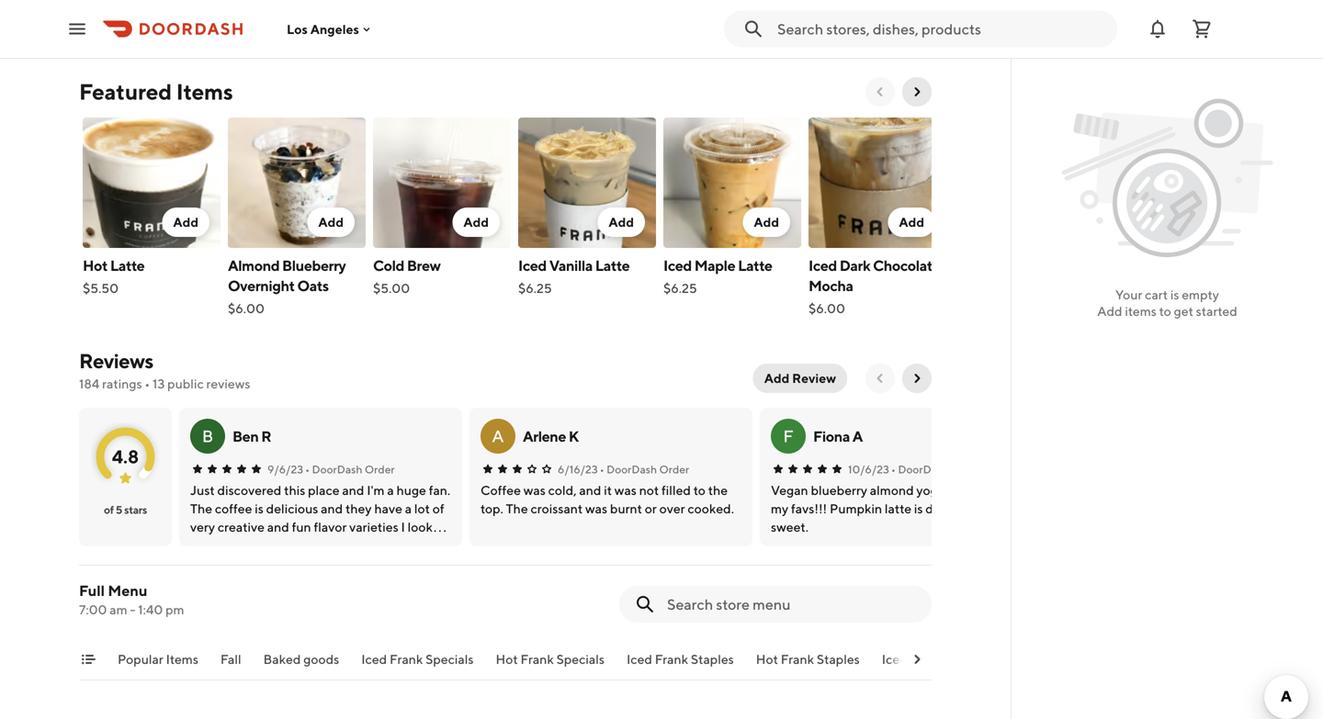 Task type: describe. For each thing, give the bounding box(es) containing it.
10/6/23
[[848, 463, 890, 476]]

is
[[1171, 287, 1180, 302]]

add button for cold brew
[[453, 208, 500, 237]]

baked goods button
[[263, 651, 339, 680]]

latte inside hot latte $5.50
[[110, 257, 145, 274]]

frank for hot frank staples
[[781, 652, 814, 667]]

your
[[1116, 287, 1143, 302]]

baked goods
[[263, 652, 339, 667]]

oats
[[297, 277, 329, 295]]

• doordash order for b
[[305, 463, 395, 476]]

• for b
[[305, 463, 310, 476]]

reviews link
[[79, 349, 153, 373]]

previous image
[[873, 371, 888, 386]]

blueberry
[[282, 257, 346, 274]]

add button for iced dark chocolate mocha
[[888, 208, 936, 237]]

latte for iced vanilla latte
[[595, 257, 630, 274]]

cold brew $5.00
[[373, 257, 441, 296]]

184
[[79, 376, 100, 392]]

dark
[[840, 257, 871, 274]]

cold
[[373, 257, 404, 274]]

hot frank staples button
[[756, 651, 860, 680]]

ben
[[233, 428, 259, 445]]

$6.00 for iced dark chocolate mocha
[[809, 301, 845, 316]]

Item Search search field
[[667, 595, 917, 615]]

items for featured items
[[176, 79, 233, 105]]

iced for iced frank specials
[[361, 652, 387, 667]]

almond
[[228, 257, 280, 274]]

started
[[1196, 304, 1238, 319]]

iced for iced maple latte $6.25
[[664, 257, 692, 274]]

public
[[167, 376, 204, 392]]

1:40
[[138, 602, 163, 618]]

Store search: begin typing to search for stores available on DoorDash text field
[[778, 19, 1107, 39]]

vanilla
[[549, 257, 593, 274]]

iced dark chocolate mocha $6.00
[[809, 257, 940, 316]]

staples for hot frank staples
[[817, 652, 860, 667]]

los angeles
[[287, 21, 359, 37]]

k
[[569, 428, 579, 445]]

add for iced vanilla latte
[[609, 215, 634, 230]]

frank for hot frank specials
[[521, 652, 554, 667]]

review
[[792, 371, 836, 386]]

open menu image
[[66, 18, 88, 40]]

$6.00 for almond blueberry overnight oats
[[228, 301, 265, 316]]

• for a
[[600, 463, 605, 476]]

chocolate
[[873, 257, 940, 274]]

brew
[[407, 257, 441, 274]]

get
[[1174, 304, 1194, 319]]

• doordash order for a
[[600, 463, 690, 476]]

notification bell image
[[1147, 18, 1169, 40]]

mocha
[[809, 277, 853, 295]]

fall
[[221, 652, 241, 667]]

hot latte $5.50
[[83, 257, 145, 296]]

stars
[[124, 504, 147, 517]]

previous button of carousel image
[[873, 85, 888, 99]]

cart
[[1145, 287, 1168, 302]]

$5.50
[[83, 281, 119, 296]]

order for a
[[659, 463, 690, 476]]

empty
[[1182, 287, 1220, 302]]

6/16/23
[[558, 463, 598, 476]]

almond blueberry overnight oats $6.00
[[228, 257, 346, 316]]

iced for iced dark chocolate mocha $6.00
[[809, 257, 837, 274]]

order for f
[[951, 463, 981, 476]]

featured items heading
[[79, 77, 233, 107]]

reviews
[[206, 376, 250, 392]]

matcha,
[[935, 652, 983, 667]]

7:00
[[79, 602, 107, 618]]

iced for iced hot matcha, chai and teas
[[882, 652, 908, 667]]

4.8
[[112, 446, 139, 468]]

1 horizontal spatial a
[[853, 428, 863, 445]]

popular items button
[[118, 651, 198, 680]]

almond blueberry overnight oats image
[[228, 118, 366, 248]]

pm
[[166, 602, 184, 618]]

0 items, open order cart image
[[1191, 18, 1213, 40]]

chai
[[985, 652, 1013, 667]]

iced hot matcha, chai and teas button
[[882, 651, 1066, 680]]

iced frank specials
[[361, 652, 474, 667]]

baked
[[263, 652, 301, 667]]

reviews 184 ratings • 13 public reviews
[[79, 349, 250, 392]]

doordash for b
[[312, 463, 363, 476]]

next button of carousel image
[[910, 85, 925, 99]]

$6.25 for vanilla
[[518, 281, 552, 296]]

doordash for f
[[898, 463, 949, 476]]

of 5 stars
[[104, 504, 147, 517]]

specials for hot frank specials
[[557, 652, 605, 667]]

fall button
[[221, 651, 241, 680]]

hot frank specials
[[496, 652, 605, 667]]

goods
[[303, 652, 339, 667]]

• inside reviews 184 ratings • 13 public reviews
[[145, 376, 150, 392]]

r
[[261, 428, 271, 445]]

add for cold brew
[[464, 215, 489, 230]]

iced vanilla latte image
[[518, 118, 656, 248]]

5
[[116, 504, 122, 517]]

arlene
[[523, 428, 566, 445]]

0 horizontal spatial a
[[492, 426, 504, 446]]

reviews
[[79, 349, 153, 373]]

iced vanilla latte $6.25
[[518, 257, 630, 296]]

teas
[[1040, 652, 1066, 667]]

add button for iced vanilla latte
[[598, 208, 645, 237]]



Task type: vqa. For each thing, say whether or not it's contained in the screenshot.
order
yes



Task type: locate. For each thing, give the bounding box(es) containing it.
items for popular items
[[166, 652, 198, 667]]

items right popular
[[166, 652, 198, 667]]

1 horizontal spatial doordash
[[607, 463, 657, 476]]

hot inside button
[[756, 652, 778, 667]]

items
[[176, 79, 233, 105], [166, 652, 198, 667]]

• right 10/6/23 at the bottom right of the page
[[891, 463, 896, 476]]

iced left vanilla at the top
[[518, 257, 547, 274]]

maple
[[695, 257, 735, 274]]

iced frank staples
[[627, 652, 734, 667]]

b
[[202, 426, 213, 446]]

13
[[153, 376, 165, 392]]

3 order from the left
[[951, 463, 981, 476]]

1 • doordash order from the left
[[305, 463, 395, 476]]

0 horizontal spatial staples
[[691, 652, 734, 667]]

latte right maple
[[738, 257, 773, 274]]

latte inside iced maple latte $6.25
[[738, 257, 773, 274]]

iced right goods
[[361, 652, 387, 667]]

of
[[104, 504, 114, 517]]

full
[[79, 582, 105, 600]]

to
[[1160, 304, 1172, 319]]

iced hot matcha, chai and teas
[[882, 652, 1066, 667]]

iced frank staples button
[[627, 651, 734, 680]]

• doordash order right 6/16/23
[[600, 463, 690, 476]]

doordash right 9/6/23
[[312, 463, 363, 476]]

0 horizontal spatial $6.00
[[228, 301, 265, 316]]

0 horizontal spatial specials
[[426, 652, 474, 667]]

items inside button
[[166, 652, 198, 667]]

add button for hot latte
[[162, 208, 210, 237]]

0 horizontal spatial doordash
[[312, 463, 363, 476]]

doordash right 10/6/23 at the bottom right of the page
[[898, 463, 949, 476]]

1 horizontal spatial staples
[[817, 652, 860, 667]]

hot for hot frank staples
[[756, 652, 778, 667]]

cold brew image
[[373, 118, 511, 248]]

•
[[145, 376, 150, 392], [305, 463, 310, 476], [600, 463, 605, 476], [891, 463, 896, 476]]

add for iced dark chocolate mocha
[[899, 215, 925, 230]]

add button
[[162, 208, 210, 237], [307, 208, 355, 237], [453, 208, 500, 237], [598, 208, 645, 237], [743, 208, 790, 237], [888, 208, 936, 237]]

hot for hot latte $5.50
[[83, 257, 108, 274]]

hot up $5.50
[[83, 257, 108, 274]]

2 $6.00 from the left
[[809, 301, 845, 316]]

popular items
[[118, 652, 198, 667]]

latte for iced maple latte
[[738, 257, 773, 274]]

1 frank from the left
[[390, 652, 423, 667]]

2 latte from the left
[[595, 257, 630, 274]]

iced frank specials button
[[361, 651, 474, 680]]

hot latte image
[[83, 118, 221, 248]]

0 horizontal spatial latte
[[110, 257, 145, 274]]

staples inside button
[[817, 652, 860, 667]]

4 add button from the left
[[598, 208, 645, 237]]

0 horizontal spatial order
[[365, 463, 395, 476]]

latte up $5.50
[[110, 257, 145, 274]]

iced inside iced vanilla latte $6.25
[[518, 257, 547, 274]]

• for f
[[891, 463, 896, 476]]

hot
[[83, 257, 108, 274], [496, 652, 518, 667], [756, 652, 778, 667], [910, 652, 933, 667]]

1 horizontal spatial latte
[[595, 257, 630, 274]]

2 order from the left
[[659, 463, 690, 476]]

los
[[287, 21, 308, 37]]

• left 13
[[145, 376, 150, 392]]

• right 9/6/23
[[305, 463, 310, 476]]

ratings
[[102, 376, 142, 392]]

f
[[783, 426, 794, 446]]

angeles
[[310, 21, 359, 37]]

a left arlene
[[492, 426, 504, 446]]

2 add button from the left
[[307, 208, 355, 237]]

your cart is empty add items to get started
[[1098, 287, 1238, 319]]

1 $6.00 from the left
[[228, 301, 265, 316]]

doordash for a
[[607, 463, 657, 476]]

2 staples from the left
[[817, 652, 860, 667]]

doordash
[[312, 463, 363, 476], [607, 463, 657, 476], [898, 463, 949, 476]]

add inside your cart is empty add items to get started
[[1098, 304, 1123, 319]]

scroll menu navigation right image
[[910, 653, 925, 667]]

doordash right 6/16/23
[[607, 463, 657, 476]]

am
[[110, 602, 127, 618]]

• doordash order right 9/6/23
[[305, 463, 395, 476]]

los angeles button
[[287, 21, 374, 37]]

$6.25 inside iced maple latte $6.25
[[664, 281, 697, 296]]

add for almond blueberry overnight oats
[[318, 215, 344, 230]]

2 horizontal spatial doordash
[[898, 463, 949, 476]]

2 specials from the left
[[557, 652, 605, 667]]

iced dark chocolate mocha image
[[809, 118, 947, 248]]

hot frank specials button
[[496, 651, 605, 680]]

3 latte from the left
[[738, 257, 773, 274]]

order
[[365, 463, 395, 476], [659, 463, 690, 476], [951, 463, 981, 476]]

hot for hot frank specials
[[496, 652, 518, 667]]

1 specials from the left
[[426, 652, 474, 667]]

frank for iced frank staples
[[655, 652, 688, 667]]

$6.00
[[228, 301, 265, 316], [809, 301, 845, 316]]

• doordash order for f
[[891, 463, 981, 476]]

$6.00 inside iced dark chocolate mocha $6.00
[[809, 301, 845, 316]]

$6.00 down "overnight"
[[228, 301, 265, 316]]

iced up mocha
[[809, 257, 837, 274]]

iced left scroll menu navigation right image
[[882, 652, 908, 667]]

items inside 'heading'
[[176, 79, 233, 105]]

0 vertical spatial items
[[176, 79, 233, 105]]

featured
[[79, 79, 172, 105]]

2 doordash from the left
[[607, 463, 657, 476]]

3 doordash from the left
[[898, 463, 949, 476]]

items right featured
[[176, 79, 233, 105]]

1 horizontal spatial order
[[659, 463, 690, 476]]

$6.25 down vanilla at the top
[[518, 281, 552, 296]]

iced maple latte $6.25
[[664, 257, 773, 296]]

• doordash order right 10/6/23 at the bottom right of the page
[[891, 463, 981, 476]]

fiona a
[[813, 428, 863, 445]]

3 • doordash order from the left
[[891, 463, 981, 476]]

add review
[[764, 371, 836, 386]]

popular
[[118, 652, 163, 667]]

$6.25 for maple
[[664, 281, 697, 296]]

hot inside hot latte $5.50
[[83, 257, 108, 274]]

and
[[1015, 652, 1037, 667]]

1 add button from the left
[[162, 208, 210, 237]]

latte
[[110, 257, 145, 274], [595, 257, 630, 274], [738, 257, 773, 274]]

1 latte from the left
[[110, 257, 145, 274]]

3 frank from the left
[[655, 652, 688, 667]]

iced for iced frank staples
[[627, 652, 652, 667]]

frank for iced frank specials
[[390, 652, 423, 667]]

iced for iced vanilla latte $6.25
[[518, 257, 547, 274]]

staples for iced frank staples
[[691, 652, 734, 667]]

2 horizontal spatial latte
[[738, 257, 773, 274]]

add button for almond blueberry overnight oats
[[307, 208, 355, 237]]

iced maple latte image
[[664, 118, 801, 248]]

2 $6.25 from the left
[[664, 281, 697, 296]]

add for iced maple latte
[[754, 215, 779, 230]]

specials
[[426, 652, 474, 667], [557, 652, 605, 667]]

hot right iced frank specials
[[496, 652, 518, 667]]

• right 6/16/23
[[600, 463, 605, 476]]

a
[[492, 426, 504, 446], [853, 428, 863, 445]]

add for hot latte
[[173, 215, 199, 230]]

add review button
[[753, 364, 847, 393]]

add button for iced maple latte
[[743, 208, 790, 237]]

1 horizontal spatial • doordash order
[[600, 463, 690, 476]]

iced inside iced dark chocolate mocha $6.00
[[809, 257, 837, 274]]

iced
[[518, 257, 547, 274], [664, 257, 692, 274], [809, 257, 837, 274], [361, 652, 387, 667], [627, 652, 652, 667], [882, 652, 908, 667]]

$6.25 down maple
[[664, 281, 697, 296]]

1 horizontal spatial specials
[[557, 652, 605, 667]]

order for b
[[365, 463, 395, 476]]

2 • doordash order from the left
[[600, 463, 690, 476]]

1 horizontal spatial $6.25
[[664, 281, 697, 296]]

iced left maple
[[664, 257, 692, 274]]

9/6/23
[[267, 463, 303, 476]]

next image
[[910, 371, 925, 386]]

latte inside iced vanilla latte $6.25
[[595, 257, 630, 274]]

staples
[[691, 652, 734, 667], [817, 652, 860, 667]]

2 horizontal spatial • doordash order
[[891, 463, 981, 476]]

frank
[[390, 652, 423, 667], [521, 652, 554, 667], [655, 652, 688, 667], [781, 652, 814, 667]]

1 doordash from the left
[[312, 463, 363, 476]]

menu
[[108, 582, 147, 600]]

arlene k
[[523, 428, 579, 445]]

$6.00 inside almond blueberry overnight oats $6.00
[[228, 301, 265, 316]]

2 frank from the left
[[521, 652, 554, 667]]

hot left matcha,
[[910, 652, 933, 667]]

specials for iced frank specials
[[426, 652, 474, 667]]

items
[[1125, 304, 1157, 319]]

fiona
[[813, 428, 850, 445]]

featured items
[[79, 79, 233, 105]]

-
[[130, 602, 136, 618]]

hot frank staples
[[756, 652, 860, 667]]

frank inside button
[[781, 652, 814, 667]]

• doordash order
[[305, 463, 395, 476], [600, 463, 690, 476], [891, 463, 981, 476]]

2 horizontal spatial order
[[951, 463, 981, 476]]

latte right vanilla at the top
[[595, 257, 630, 274]]

1 $6.25 from the left
[[518, 281, 552, 296]]

$6.00 down mocha
[[809, 301, 845, 316]]

5 add button from the left
[[743, 208, 790, 237]]

1 vertical spatial items
[[166, 652, 198, 667]]

ben r
[[233, 428, 271, 445]]

hot down item search search field
[[756, 652, 778, 667]]

1 order from the left
[[365, 463, 395, 476]]

$6.25 inside iced vanilla latte $6.25
[[518, 281, 552, 296]]

6 add button from the left
[[888, 208, 936, 237]]

0 horizontal spatial • doordash order
[[305, 463, 395, 476]]

staples inside button
[[691, 652, 734, 667]]

iced right hot frank specials
[[627, 652, 652, 667]]

iced inside iced maple latte $6.25
[[664, 257, 692, 274]]

full menu 7:00 am - 1:40 pm
[[79, 582, 184, 618]]

1 staples from the left
[[691, 652, 734, 667]]

show menu categories image
[[81, 653, 96, 667]]

3 add button from the left
[[453, 208, 500, 237]]

0 horizontal spatial $6.25
[[518, 281, 552, 296]]

$5.00
[[373, 281, 410, 296]]

overnight
[[228, 277, 295, 295]]

a right fiona
[[853, 428, 863, 445]]

1 horizontal spatial $6.00
[[809, 301, 845, 316]]

4 frank from the left
[[781, 652, 814, 667]]



